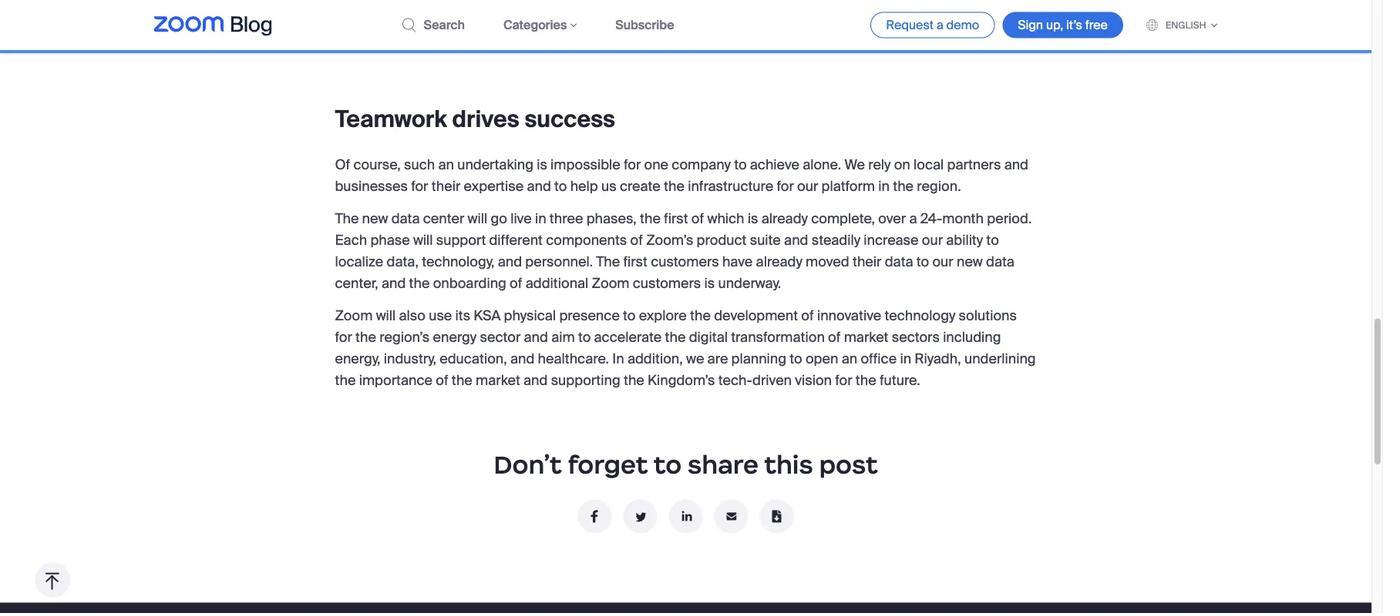 Task type: describe. For each thing, give the bounding box(es) containing it.
driven
[[753, 372, 792, 390]]

1 vertical spatial first
[[623, 253, 648, 271]]

1 horizontal spatial a
[[937, 17, 944, 33]]

alone.
[[803, 156, 841, 174]]

of up "open"
[[828, 329, 841, 346]]

zoom's
[[646, 231, 693, 249]]

infrastructure
[[688, 177, 774, 195]]

sectors
[[892, 329, 940, 346]]

share to email image
[[714, 500, 748, 534]]

digital
[[689, 329, 728, 346]]

have
[[722, 253, 753, 271]]

24-
[[920, 210, 943, 228]]

to up accelerate
[[623, 307, 636, 325]]

office
[[861, 350, 897, 368]]

region's
[[380, 329, 430, 346]]

in inside the new data center will go live in three phases, the first of which is already complete, over a 24-month period. each phase will support different components of zoom's product suite and steadily increase our ability to localize data, technology, and personnel. the first customers have already moved their data to our new data center, and the onboarding of additional zoom customers is underway.
[[535, 210, 546, 228]]

for right vision
[[835, 372, 852, 390]]

riyadh,
[[915, 350, 961, 368]]

zoom will also use its ksa physical presence to explore the development of innovative technology solutions for the region's energy sector and aim to accelerate the digital transformation of market sectors including energy, industry, education, and healthcare. in addition, we are planning to open an office in riyadh, underlining the importance of the market and supporting the kingdom's tech-driven vision for the future.
[[335, 307, 1036, 390]]

period.
[[987, 210, 1032, 228]]

of down education,
[[436, 372, 448, 390]]

1 horizontal spatial data
[[885, 253, 913, 271]]

development
[[714, 307, 798, 325]]

and up live
[[527, 177, 551, 195]]

for up energy,
[[335, 329, 352, 346]]

which
[[707, 210, 744, 228]]

such
[[404, 156, 435, 174]]

ksa
[[474, 307, 501, 325]]

the down energy,
[[335, 372, 356, 390]]

free
[[1085, 17, 1108, 33]]

2 horizontal spatial data
[[986, 253, 1015, 271]]

transformation
[[731, 329, 825, 346]]

of down phases,
[[630, 231, 643, 249]]

2 vertical spatial our
[[933, 253, 954, 271]]

technology
[[885, 307, 956, 325]]

of up transformation
[[801, 307, 814, 325]]

energy
[[433, 329, 477, 346]]

request a demo
[[886, 17, 980, 33]]

the new data center will go live in three phases, the first of which is already complete, over a 24-month period. each phase will support different components of zoom's product suite and steadily increase our ability to localize data, technology, and personnel. the first customers have already moved their data to our new data center, and the onboarding of additional zoom customers is underway.
[[335, 210, 1032, 292]]

an inside of course, such an undertaking is impossible for one company to achieve alone. we rely on local partners and businesses for their expertise and to help us create the infrastructure for our platform in the region.
[[438, 156, 454, 174]]

in inside of course, such an undertaking is impossible for one company to achieve alone. we rely on local partners and businesses for their expertise and to help us create the infrastructure for our platform in the region.
[[878, 177, 890, 195]]

english
[[1166, 19, 1206, 31]]

share to twitter image
[[623, 500, 657, 534]]

on
[[894, 156, 910, 174]]

the down office
[[856, 372, 876, 390]]

increase
[[864, 231, 919, 249]]

success
[[525, 104, 615, 134]]

for up create
[[624, 156, 641, 174]]

impossible
[[551, 156, 621, 174]]

data,
[[387, 253, 419, 271]]

their inside the new data center will go live in three phases, the first of which is already complete, over a 24-month period. each phase will support different components of zoom's product suite and steadily increase our ability to localize data, technology, and personnel. the first customers have already moved their data to our new data center, and the onboarding of additional zoom customers is underway.
[[853, 253, 882, 271]]

additional
[[526, 275, 589, 292]]

in inside zoom will also use its ksa physical presence to explore the development of innovative technology solutions for the region's energy sector and aim to accelerate the digital transformation of market sectors including energy, industry, education, and healthcare. in addition, we are planning to open an office in riyadh, underlining the importance of the market and supporting the kingdom's tech-driven vision for the future.
[[900, 350, 911, 368]]

underway.
[[718, 275, 781, 292]]

company
[[672, 156, 731, 174]]

suite
[[750, 231, 781, 249]]

supporting
[[551, 372, 620, 390]]

0 horizontal spatial new
[[362, 210, 388, 228]]

the up zoom's
[[640, 210, 661, 228]]

use
[[429, 307, 452, 325]]

its
[[455, 307, 470, 325]]

businesses
[[335, 177, 408, 195]]

steadily
[[812, 231, 861, 249]]

to up infrastructure
[[734, 156, 747, 174]]

month
[[943, 210, 984, 228]]

education,
[[440, 350, 507, 368]]

explore
[[639, 307, 687, 325]]

to left help
[[554, 177, 567, 195]]

share to linkedin image
[[669, 500, 703, 534]]

0 vertical spatial customers
[[651, 253, 719, 271]]

the down the explore
[[665, 329, 686, 346]]

for down such at the left top
[[411, 177, 428, 195]]

our inside of course, such an undertaking is impossible for one company to achieve alone. we rely on local partners and businesses for their expertise and to help us create the infrastructure for our platform in the region.
[[797, 177, 818, 195]]

create
[[620, 177, 661, 195]]

course,
[[354, 156, 401, 174]]

complete,
[[811, 210, 875, 228]]

and right "partners"
[[1004, 156, 1029, 174]]

and down data, on the left
[[382, 275, 406, 292]]

go
[[491, 210, 507, 228]]

planning
[[731, 350, 786, 368]]

search link
[[402, 17, 465, 33]]

product
[[697, 231, 747, 249]]

three
[[550, 210, 583, 228]]

the down one
[[664, 177, 685, 195]]

the up energy,
[[356, 329, 376, 346]]

personnel.
[[525, 253, 593, 271]]

localize
[[335, 253, 383, 271]]

solutions
[[959, 307, 1017, 325]]

also
[[399, 307, 426, 325]]

request
[[886, 17, 934, 33]]

accelerate
[[594, 329, 662, 346]]

share to facebook image
[[578, 500, 612, 534]]

innovative
[[817, 307, 882, 325]]

0 horizontal spatial data
[[391, 210, 420, 228]]

kingdom's
[[648, 372, 715, 390]]

moved
[[806, 253, 849, 271]]

energy,
[[335, 350, 381, 368]]



Task type: locate. For each thing, give the bounding box(es) containing it.
0 vertical spatial first
[[664, 210, 688, 228]]

1 horizontal spatial is
[[704, 275, 715, 292]]

1 horizontal spatial market
[[844, 329, 889, 346]]

0 vertical spatial our
[[797, 177, 818, 195]]

will left go
[[468, 210, 488, 228]]

an right such at the left top
[[438, 156, 454, 174]]

of
[[692, 210, 704, 228], [630, 231, 643, 249], [510, 275, 522, 292], [801, 307, 814, 325], [828, 329, 841, 346], [436, 372, 448, 390]]

presence
[[559, 307, 620, 325]]

ability
[[946, 231, 983, 249]]

a
[[937, 17, 944, 33], [909, 210, 917, 228]]

and down healthcare.
[[524, 372, 548, 390]]

rely
[[868, 156, 891, 174]]

our down 24-
[[922, 231, 943, 249]]

vision
[[795, 372, 832, 390]]

don't
[[494, 450, 562, 481]]

a left 24-
[[909, 210, 917, 228]]

0 horizontal spatial will
[[376, 307, 396, 325]]

english button
[[1147, 19, 1218, 31]]

phase
[[370, 231, 410, 249]]

the up each
[[335, 210, 359, 228]]

industry,
[[384, 350, 436, 368]]

sign up, it's free link
[[1003, 12, 1123, 38]]

0 horizontal spatial first
[[623, 253, 648, 271]]

of up physical
[[510, 275, 522, 292]]

already up suite
[[762, 210, 808, 228]]

the down data, on the left
[[409, 275, 430, 292]]

local
[[914, 156, 944, 174]]

0 vertical spatial new
[[362, 210, 388, 228]]

their down increase
[[853, 253, 882, 271]]

0 vertical spatial a
[[937, 17, 944, 33]]

to down increase
[[917, 253, 929, 271]]

of course, such an undertaking is impossible for one company to achieve alone. we rely on local partners and businesses for their expertise and to help us create the infrastructure for our platform in the region.
[[335, 156, 1029, 195]]

technology,
[[422, 253, 495, 271]]

the
[[335, 210, 359, 228], [596, 253, 620, 271]]

future.
[[880, 372, 920, 390]]

1 vertical spatial their
[[853, 253, 882, 271]]

are
[[708, 350, 728, 368]]

0 horizontal spatial their
[[432, 177, 461, 195]]

to up share to linkedin icon
[[654, 450, 682, 481]]

0 horizontal spatial in
[[535, 210, 546, 228]]

new
[[362, 210, 388, 228], [957, 253, 983, 271]]

2 horizontal spatial in
[[900, 350, 911, 368]]

is left underway.
[[704, 275, 715, 292]]

in
[[878, 177, 890, 195], [535, 210, 546, 228], [900, 350, 911, 368]]

2 vertical spatial will
[[376, 307, 396, 325]]

in right live
[[535, 210, 546, 228]]

addition,
[[628, 350, 683, 368]]

0 horizontal spatial market
[[476, 372, 520, 390]]

data down the period.
[[986, 253, 1015, 271]]

0 horizontal spatial is
[[537, 156, 547, 174]]

post
[[819, 450, 878, 481]]

sector
[[480, 329, 521, 346]]

share
[[688, 450, 759, 481]]

their
[[432, 177, 461, 195], [853, 253, 882, 271]]

our down alone.
[[797, 177, 818, 195]]

components
[[546, 231, 627, 249]]

already down suite
[[756, 253, 803, 271]]

1 horizontal spatial zoom
[[592, 275, 630, 292]]

customers up the explore
[[633, 275, 701, 292]]

to
[[734, 156, 747, 174], [554, 177, 567, 195], [986, 231, 999, 249], [917, 253, 929, 271], [623, 307, 636, 325], [578, 329, 591, 346], [790, 350, 802, 368], [654, 450, 682, 481]]

1 horizontal spatial the
[[596, 253, 620, 271]]

is left impossible
[[537, 156, 547, 174]]

0 horizontal spatial an
[[438, 156, 454, 174]]

data down increase
[[885, 253, 913, 271]]

2 horizontal spatial will
[[468, 210, 488, 228]]

subscribe
[[616, 17, 674, 33]]

0 vertical spatial market
[[844, 329, 889, 346]]

categories
[[503, 17, 567, 33]]

will inside zoom will also use its ksa physical presence to explore the development of innovative technology solutions for the region's energy sector and aim to accelerate the digital transformation of market sectors including energy, industry, education, and healthcare. in addition, we are planning to open an office in riyadh, underlining the importance of the market and supporting the kingdom's tech-driven vision for the future.
[[376, 307, 396, 325]]

of left which
[[692, 210, 704, 228]]

1 vertical spatial in
[[535, 210, 546, 228]]

don't forget to share this post
[[494, 450, 878, 481]]

2 horizontal spatial is
[[748, 210, 758, 228]]

2 vertical spatial in
[[900, 350, 911, 368]]

their up the center
[[432, 177, 461, 195]]

1 vertical spatial a
[[909, 210, 917, 228]]

market
[[844, 329, 889, 346], [476, 372, 520, 390]]

in
[[612, 350, 624, 368]]

request a demo link
[[871, 12, 995, 38]]

1 horizontal spatial will
[[413, 231, 433, 249]]

we
[[686, 350, 704, 368]]

expertise
[[464, 177, 524, 195]]

teamwork drives success
[[335, 104, 615, 134]]

the down components
[[596, 253, 620, 271]]

data up phase
[[391, 210, 420, 228]]

1 vertical spatial will
[[413, 231, 433, 249]]

is up suite
[[748, 210, 758, 228]]

0 vertical spatial in
[[878, 177, 890, 195]]

the
[[664, 177, 685, 195], [893, 177, 914, 195], [640, 210, 661, 228], [409, 275, 430, 292], [690, 307, 711, 325], [356, 329, 376, 346], [665, 329, 686, 346], [335, 372, 356, 390], [452, 372, 472, 390], [624, 372, 644, 390], [856, 372, 876, 390]]

first down zoom's
[[623, 253, 648, 271]]

zoom down center,
[[335, 307, 373, 325]]

1 vertical spatial new
[[957, 253, 983, 271]]

partners
[[947, 156, 1001, 174]]

1 vertical spatial an
[[842, 350, 858, 368]]

1 vertical spatial customers
[[633, 275, 701, 292]]

zoom up presence
[[592, 275, 630, 292]]

forget
[[568, 450, 648, 481]]

1 horizontal spatial their
[[853, 253, 882, 271]]

1 vertical spatial zoom
[[335, 307, 373, 325]]

the down on
[[893, 177, 914, 195]]

for down achieve
[[777, 177, 794, 195]]

this
[[764, 450, 813, 481]]

0 vertical spatial zoom
[[592, 275, 630, 292]]

teamwork
[[335, 104, 447, 134]]

tech-
[[718, 372, 753, 390]]

up,
[[1046, 17, 1064, 33]]

and
[[1004, 156, 1029, 174], [527, 177, 551, 195], [784, 231, 808, 249], [498, 253, 522, 271], [382, 275, 406, 292], [524, 329, 548, 346], [510, 350, 535, 368], [524, 372, 548, 390]]

one
[[644, 156, 669, 174]]

2 vertical spatial is
[[704, 275, 715, 292]]

search
[[424, 17, 465, 33]]

the down education,
[[452, 372, 472, 390]]

an inside zoom will also use its ksa physical presence to explore the development of innovative technology solutions for the region's energy sector and aim to accelerate the digital transformation of market sectors including energy, industry, education, and healthcare. in addition, we are planning to open an office in riyadh, underlining the importance of the market and supporting the kingdom's tech-driven vision for the future.
[[842, 350, 858, 368]]

and down physical
[[524, 329, 548, 346]]

1 vertical spatial is
[[748, 210, 758, 228]]

the up digital
[[690, 307, 711, 325]]

to left "open"
[[790, 350, 802, 368]]

customers down zoom's
[[651, 253, 719, 271]]

1 horizontal spatial new
[[957, 253, 983, 271]]

is
[[537, 156, 547, 174], [748, 210, 758, 228], [704, 275, 715, 292]]

will up data, on the left
[[413, 231, 433, 249]]

physical
[[504, 307, 556, 325]]

demo
[[947, 17, 980, 33]]

is inside of course, such an undertaking is impossible for one company to achieve alone. we rely on local partners and businesses for their expertise and to help us create the infrastructure for our platform in the region.
[[537, 156, 547, 174]]

categories button
[[503, 17, 577, 33]]

our
[[797, 177, 818, 195], [922, 231, 943, 249], [933, 253, 954, 271]]

1 vertical spatial our
[[922, 231, 943, 249]]

new up phase
[[362, 210, 388, 228]]

and down different
[[498, 253, 522, 271]]

0 vertical spatial will
[[468, 210, 488, 228]]

an right "open"
[[842, 350, 858, 368]]

center,
[[335, 275, 378, 292]]

0 vertical spatial an
[[438, 156, 454, 174]]

data
[[391, 210, 420, 228], [885, 253, 913, 271], [986, 253, 1015, 271]]

1 vertical spatial the
[[596, 253, 620, 271]]

healthcare.
[[538, 350, 609, 368]]

aim
[[551, 329, 575, 346]]

and right suite
[[784, 231, 808, 249]]

zoom inside zoom will also use its ksa physical presence to explore the development of innovative technology solutions for the region's energy sector and aim to accelerate the digital transformation of market sectors including energy, industry, education, and healthcare. in addition, we are planning to open an office in riyadh, underlining the importance of the market and supporting the kingdom's tech-driven vision for the future.
[[335, 307, 373, 325]]

undertaking
[[457, 156, 533, 174]]

region.
[[917, 177, 961, 195]]

and down sector
[[510, 350, 535, 368]]

1 horizontal spatial in
[[878, 177, 890, 195]]

first up zoom's
[[664, 210, 688, 228]]

zoom inside the new data center will go live in three phases, the first of which is already complete, over a 24-month period. each phase will support different components of zoom's product suite and steadily increase our ability to localize data, technology, and personnel. the first customers have already moved their data to our new data center, and the onboarding of additional zoom customers is underway.
[[592, 275, 630, 292]]

for
[[624, 156, 641, 174], [411, 177, 428, 195], [777, 177, 794, 195], [335, 329, 352, 346], [835, 372, 852, 390]]

1 vertical spatial market
[[476, 372, 520, 390]]

will left also
[[376, 307, 396, 325]]

to right aim
[[578, 329, 591, 346]]

underlining
[[965, 350, 1036, 368]]

1 horizontal spatial an
[[842, 350, 858, 368]]

each
[[335, 231, 367, 249]]

0 horizontal spatial the
[[335, 210, 359, 228]]

0 vertical spatial already
[[762, 210, 808, 228]]

0 horizontal spatial zoom
[[335, 307, 373, 325]]

in up future.
[[900, 350, 911, 368]]

zoom
[[592, 275, 630, 292], [335, 307, 373, 325]]

platform
[[822, 177, 875, 195]]

will
[[468, 210, 488, 228], [413, 231, 433, 249], [376, 307, 396, 325]]

0 vertical spatial is
[[537, 156, 547, 174]]

center
[[423, 210, 464, 228]]

their inside of course, such an undertaking is impossible for one company to achieve alone. we rely on local partners and businesses for their expertise and to help us create the infrastructure for our platform in the region.
[[432, 177, 461, 195]]

a left demo on the right
[[937, 17, 944, 33]]

to down the period.
[[986, 231, 999, 249]]

1 horizontal spatial first
[[664, 210, 688, 228]]

market up office
[[844, 329, 889, 346]]

our down ability
[[933, 253, 954, 271]]

phases,
[[587, 210, 637, 228]]

we
[[845, 156, 865, 174]]

1 vertical spatial already
[[756, 253, 803, 271]]

0 vertical spatial their
[[432, 177, 461, 195]]

0 vertical spatial the
[[335, 210, 359, 228]]

drives
[[452, 104, 519, 134]]

help
[[570, 177, 598, 195]]

subscribe link
[[616, 17, 674, 33]]

the down in
[[624, 372, 644, 390]]

in down rely
[[878, 177, 890, 195]]

different
[[489, 231, 543, 249]]

sign up, it's free
[[1018, 17, 1108, 33]]

0 horizontal spatial a
[[909, 210, 917, 228]]

over
[[878, 210, 906, 228]]

live
[[511, 210, 532, 228]]

achieve
[[750, 156, 800, 174]]

market down education,
[[476, 372, 520, 390]]

onboarding
[[433, 275, 506, 292]]

new down ability
[[957, 253, 983, 271]]

a inside the new data center will go live in three phases, the first of which is already complete, over a 24-month period. each phase will support different components of zoom's product suite and steadily increase our ability to localize data, technology, and personnel. the first customers have already moved their data to our new data center, and the onboarding of additional zoom customers is underway.
[[909, 210, 917, 228]]



Task type: vqa. For each thing, say whether or not it's contained in the screenshot.
Nicole Gray
no



